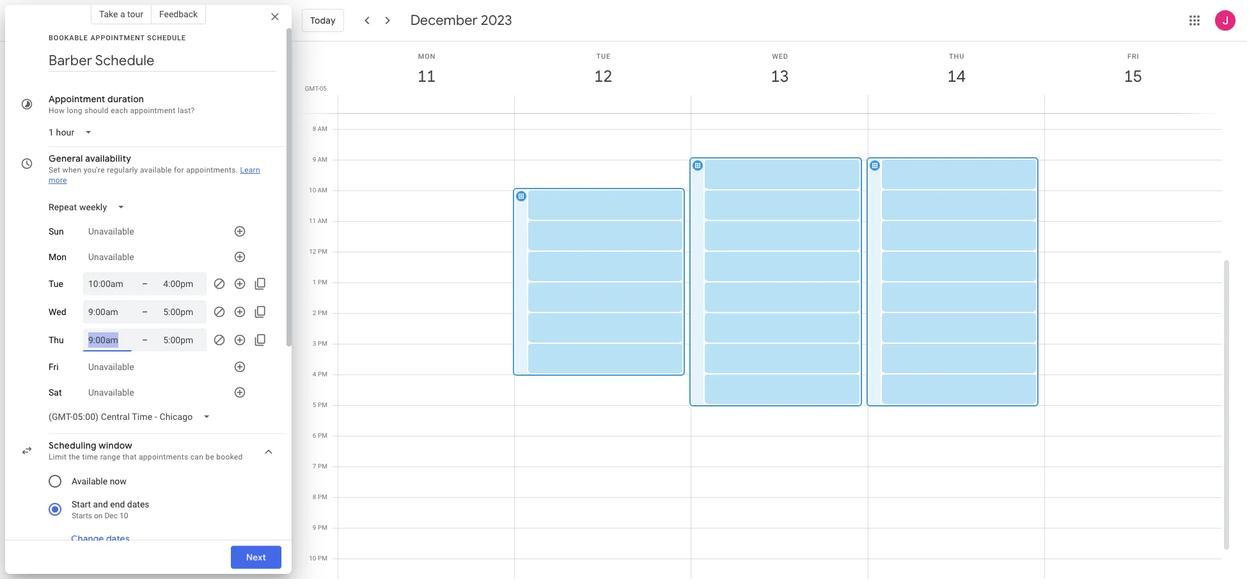 Task type: vqa. For each thing, say whether or not it's contained in the screenshot.
PM related to 4 PM
yes



Task type: describe. For each thing, give the bounding box(es) containing it.
availability
[[85, 153, 131, 164]]

pm for 1 pm
[[318, 279, 327, 286]]

change dates button
[[66, 524, 135, 554]]

End time on Thursdays text field
[[163, 333, 202, 348]]

for
[[174, 166, 184, 175]]

wed for wed 13
[[772, 52, 788, 61]]

set
[[49, 166, 60, 175]]

11 inside mon 11
[[417, 66, 435, 87]]

am for 8 am
[[318, 125, 327, 132]]

change
[[71, 533, 104, 545]]

now
[[110, 476, 127, 487]]

next
[[246, 552, 266, 563]]

15
[[1123, 66, 1142, 87]]

learn more link
[[49, 166, 260, 185]]

more
[[49, 176, 67, 185]]

feedback button
[[151, 4, 206, 24]]

12 pm
[[309, 248, 327, 255]]

mon 11
[[417, 52, 436, 87]]

start and end dates starts on dec 10
[[72, 499, 149, 521]]

8 for 8 pm
[[313, 494, 316, 501]]

End time on Wednesdays text field
[[163, 304, 202, 320]]

be
[[206, 453, 214, 462]]

4 pm
[[313, 371, 327, 378]]

time
[[82, 453, 98, 462]]

thursday, december 14 element
[[942, 62, 971, 91]]

on
[[94, 512, 103, 521]]

13
[[770, 66, 788, 87]]

appointment
[[49, 93, 105, 105]]

5
[[313, 402, 316, 409]]

Start time on Wednesdays text field
[[88, 304, 127, 320]]

14 column header
[[868, 42, 1045, 113]]

10 for 10 pm
[[309, 555, 316, 562]]

tour
[[127, 9, 143, 19]]

window
[[99, 440, 132, 452]]

3 pm
[[313, 340, 327, 347]]

4
[[313, 371, 316, 378]]

9 pm
[[313, 524, 327, 531]]

available now
[[72, 476, 127, 487]]

pm for 10 pm
[[318, 555, 327, 562]]

december 2023
[[410, 12, 512, 29]]

wed 13
[[770, 52, 788, 87]]

duration
[[107, 93, 144, 105]]

wed for wed
[[49, 307, 66, 317]]

end
[[110, 499, 125, 510]]

starts
[[72, 512, 92, 521]]

10 pm
[[309, 555, 327, 562]]

pm for 5 pm
[[318, 402, 327, 409]]

unavailable for sun
[[88, 226, 134, 237]]

each
[[111, 106, 128, 115]]

appointments.
[[186, 166, 238, 175]]

sat
[[49, 388, 62, 398]]

14
[[947, 66, 965, 87]]

schedule
[[147, 34, 186, 42]]

tuesday, december 12 element
[[589, 62, 618, 91]]

Start time on Thursdays text field
[[88, 333, 127, 348]]

you're
[[84, 166, 105, 175]]

appointment
[[130, 106, 176, 115]]

13 column header
[[691, 42, 868, 113]]

booked
[[216, 453, 243, 462]]

pm for 2 pm
[[318, 310, 327, 317]]

10 am
[[309, 187, 327, 194]]

feedback
[[159, 9, 198, 19]]

take a tour button
[[91, 4, 151, 24]]

9 for 9 pm
[[313, 524, 316, 531]]

thu 14
[[947, 52, 965, 87]]

dates inside button
[[106, 533, 130, 545]]

scheduling
[[49, 440, 96, 452]]

last?
[[178, 106, 195, 115]]

fri 15
[[1123, 52, 1142, 87]]

12 inside column header
[[593, 66, 612, 87]]

available
[[140, 166, 172, 175]]

next button
[[231, 542, 281, 573]]

fri for fri 15
[[1128, 52, 1139, 61]]

1
[[313, 279, 316, 286]]

0 horizontal spatial 11
[[309, 217, 316, 224]]

sun
[[49, 226, 64, 237]]

limit
[[49, 453, 67, 462]]

today
[[310, 15, 336, 26]]

take a tour
[[99, 9, 143, 19]]

unavailable for mon
[[88, 252, 134, 262]]

can
[[190, 453, 203, 462]]

pm for 12 pm
[[318, 248, 327, 255]]

scheduling window limit the time range that appointments can be booked
[[49, 440, 243, 462]]

when
[[62, 166, 81, 175]]

long
[[67, 106, 82, 115]]

– for tue
[[142, 279, 148, 289]]

appointment duration how long should each appointment last?
[[49, 93, 195, 115]]

monday, december 11 element
[[412, 62, 441, 91]]

pm for 7 pm
[[318, 463, 327, 470]]

tue 12
[[593, 52, 612, 87]]

thu for thu
[[49, 335, 64, 345]]

change dates
[[71, 533, 130, 545]]



Task type: locate. For each thing, give the bounding box(es) containing it.
general
[[49, 153, 83, 164]]

mon
[[418, 52, 436, 61], [49, 252, 66, 262]]

8 am
[[313, 125, 327, 132]]

wed inside wed 13
[[772, 52, 788, 61]]

End time on Tuesdays text field
[[163, 276, 202, 292]]

dates
[[127, 499, 149, 510], [106, 533, 130, 545]]

pm down 7 pm
[[318, 494, 327, 501]]

unavailable for sat
[[88, 388, 134, 398]]

0 vertical spatial 10
[[309, 187, 316, 194]]

dates inside start and end dates starts on dec 10
[[127, 499, 149, 510]]

0 vertical spatial wed
[[772, 52, 788, 61]]

fri inside fri 15
[[1128, 52, 1139, 61]]

unavailable for fri
[[88, 362, 134, 372]]

wed left start time on wednesdays text box on the left
[[49, 307, 66, 317]]

6
[[313, 432, 316, 439]]

1 vertical spatial wed
[[49, 307, 66, 317]]

6 pm
[[313, 432, 327, 439]]

pm for 8 pm
[[318, 494, 327, 501]]

1 vertical spatial –
[[142, 307, 148, 317]]

10 up 11 am
[[309, 187, 316, 194]]

1 horizontal spatial 12
[[593, 66, 612, 87]]

1 vertical spatial 9
[[313, 524, 316, 531]]

thu up 14
[[949, 52, 965, 61]]

mon for mon 11
[[418, 52, 436, 61]]

am up the 9 am
[[318, 125, 327, 132]]

10 inside start and end dates starts on dec 10
[[120, 512, 128, 521]]

pm for 3 pm
[[318, 340, 327, 347]]

1 vertical spatial tue
[[49, 279, 63, 289]]

unavailable
[[88, 226, 134, 237], [88, 252, 134, 262], [88, 362, 134, 372], [88, 388, 134, 398]]

thu for thu 14
[[949, 52, 965, 61]]

option group
[[43, 467, 263, 524]]

2 vertical spatial 10
[[309, 555, 316, 562]]

pm down 9 pm
[[318, 555, 327, 562]]

9 up 10 am
[[313, 156, 316, 163]]

wednesday, december 13 element
[[765, 62, 795, 91]]

2 pm
[[313, 310, 327, 317]]

appointments
[[139, 453, 188, 462]]

pm right "5"
[[318, 402, 327, 409]]

5 pm from the top
[[318, 371, 327, 378]]

tue for tue
[[49, 279, 63, 289]]

dates down dec
[[106, 533, 130, 545]]

0 vertical spatial 11
[[417, 66, 435, 87]]

pm for 6 pm
[[318, 432, 327, 439]]

fri up sat
[[49, 362, 59, 372]]

0 vertical spatial 12
[[593, 66, 612, 87]]

fri
[[1128, 52, 1139, 61], [49, 362, 59, 372]]

am for 10 am
[[318, 187, 327, 194]]

0 horizontal spatial tue
[[49, 279, 63, 289]]

None field
[[43, 121, 102, 144], [43, 196, 135, 219], [43, 405, 221, 428], [43, 121, 102, 144], [43, 196, 135, 219], [43, 405, 221, 428]]

4 pm from the top
[[318, 340, 327, 347]]

fri up 15
[[1128, 52, 1139, 61]]

learn more
[[49, 166, 260, 185]]

11 down 10 am
[[309, 217, 316, 224]]

tue left the start time on tuesdays text field
[[49, 279, 63, 289]]

dates right end
[[127, 499, 149, 510]]

december
[[410, 12, 478, 29]]

0 vertical spatial dates
[[127, 499, 149, 510]]

11 am
[[309, 217, 327, 224]]

option group containing available now
[[43, 467, 263, 524]]

– right start time on wednesdays text box on the left
[[142, 307, 148, 317]]

available
[[72, 476, 108, 487]]

10 down 9 pm
[[309, 555, 316, 562]]

2 vertical spatial –
[[142, 335, 148, 345]]

am for 11 am
[[318, 217, 327, 224]]

0 vertical spatial –
[[142, 279, 148, 289]]

mon down sun
[[49, 252, 66, 262]]

1 horizontal spatial thu
[[949, 52, 965, 61]]

1 vertical spatial 8
[[313, 494, 316, 501]]

11
[[417, 66, 435, 87], [309, 217, 316, 224]]

gmt-05
[[305, 85, 327, 92]]

9 pm from the top
[[318, 494, 327, 501]]

8 for 8 am
[[313, 125, 316, 132]]

11 column header
[[338, 42, 515, 113]]

3 – from the top
[[142, 335, 148, 345]]

0 vertical spatial 8
[[313, 125, 316, 132]]

10 pm from the top
[[318, 524, 327, 531]]

05
[[320, 85, 327, 92]]

– for thu
[[142, 335, 148, 345]]

am down the 9 am
[[318, 187, 327, 194]]

11 down "december"
[[417, 66, 435, 87]]

wed up the 13
[[772, 52, 788, 61]]

am
[[318, 125, 327, 132], [318, 156, 327, 163], [318, 187, 327, 194], [318, 217, 327, 224]]

9 am
[[313, 156, 327, 163]]

8 up the 9 am
[[313, 125, 316, 132]]

11 pm from the top
[[318, 555, 327, 562]]

should
[[85, 106, 109, 115]]

pm right 1
[[318, 279, 327, 286]]

3
[[313, 340, 316, 347]]

1 horizontal spatial wed
[[772, 52, 788, 61]]

2 unavailable from the top
[[88, 252, 134, 262]]

– for wed
[[142, 307, 148, 317]]

tue
[[596, 52, 611, 61], [49, 279, 63, 289]]

1 – from the top
[[142, 279, 148, 289]]

10 for 10 am
[[309, 187, 316, 194]]

0 horizontal spatial fri
[[49, 362, 59, 372]]

that
[[122, 453, 137, 462]]

today button
[[302, 5, 344, 36]]

– left end time on tuesdays 'text field'
[[142, 279, 148, 289]]

1 vertical spatial fri
[[49, 362, 59, 372]]

start
[[72, 499, 91, 510]]

1 horizontal spatial mon
[[418, 52, 436, 61]]

1 unavailable from the top
[[88, 226, 134, 237]]

9 for 9 am
[[313, 156, 316, 163]]

2
[[313, 310, 316, 317]]

0 vertical spatial tue
[[596, 52, 611, 61]]

9 up the 10 pm
[[313, 524, 316, 531]]

10 right dec
[[120, 512, 128, 521]]

0 horizontal spatial 12
[[309, 248, 316, 255]]

4 am from the top
[[318, 217, 327, 224]]

am down 8 am
[[318, 156, 327, 163]]

thu inside thu 14
[[949, 52, 965, 61]]

Add title text field
[[49, 51, 276, 70]]

1 8 from the top
[[313, 125, 316, 132]]

6 pm from the top
[[318, 402, 327, 409]]

tue up tuesday, december 12 "element"
[[596, 52, 611, 61]]

pm for 4 pm
[[318, 371, 327, 378]]

9
[[313, 156, 316, 163], [313, 524, 316, 531]]

range
[[100, 453, 120, 462]]

pm right the 7
[[318, 463, 327, 470]]

fri for fri
[[49, 362, 59, 372]]

general availability
[[49, 153, 131, 164]]

8 pm
[[313, 494, 327, 501]]

1 horizontal spatial 11
[[417, 66, 435, 87]]

pm right 3
[[318, 340, 327, 347]]

dec
[[105, 512, 118, 521]]

the
[[69, 453, 80, 462]]

10
[[309, 187, 316, 194], [120, 512, 128, 521], [309, 555, 316, 562]]

2 am from the top
[[318, 156, 327, 163]]

pm right 6
[[318, 432, 327, 439]]

15 column header
[[1044, 42, 1222, 113]]

thu left start time on thursdays text box
[[49, 335, 64, 345]]

4 unavailable from the top
[[88, 388, 134, 398]]

wed
[[772, 52, 788, 61], [49, 307, 66, 317]]

a
[[120, 9, 125, 19]]

1 vertical spatial 12
[[309, 248, 316, 255]]

3 unavailable from the top
[[88, 362, 134, 372]]

tue for tue 12
[[596, 52, 611, 61]]

3 pm from the top
[[318, 310, 327, 317]]

pm down 8 pm
[[318, 524, 327, 531]]

and
[[93, 499, 108, 510]]

0 horizontal spatial thu
[[49, 335, 64, 345]]

bookable
[[49, 34, 88, 42]]

set when you're regularly available for appointments.
[[49, 166, 238, 175]]

1 vertical spatial mon
[[49, 252, 66, 262]]

0 horizontal spatial wed
[[49, 307, 66, 317]]

1 am from the top
[[318, 125, 327, 132]]

am up 12 pm
[[318, 217, 327, 224]]

2 9 from the top
[[313, 524, 316, 531]]

bookable appointment schedule
[[49, 34, 186, 42]]

Start time on Tuesdays text field
[[88, 276, 127, 292]]

learn
[[240, 166, 260, 175]]

1 vertical spatial thu
[[49, 335, 64, 345]]

regularly
[[107, 166, 138, 175]]

0 vertical spatial 9
[[313, 156, 316, 163]]

take
[[99, 9, 118, 19]]

pm right 2
[[318, 310, 327, 317]]

am for 9 am
[[318, 156, 327, 163]]

5 pm
[[313, 402, 327, 409]]

8
[[313, 125, 316, 132], [313, 494, 316, 501]]

how
[[49, 106, 65, 115]]

1 pm
[[313, 279, 327, 286]]

7 pm
[[313, 463, 327, 470]]

0 vertical spatial mon
[[418, 52, 436, 61]]

mon inside mon 11
[[418, 52, 436, 61]]

2 pm from the top
[[318, 279, 327, 286]]

0 vertical spatial fri
[[1128, 52, 1139, 61]]

grid containing 11
[[297, 42, 1232, 579]]

1 9 from the top
[[313, 156, 316, 163]]

7 pm from the top
[[318, 432, 327, 439]]

2 – from the top
[[142, 307, 148, 317]]

1 pm from the top
[[318, 248, 327, 255]]

1 horizontal spatial fri
[[1128, 52, 1139, 61]]

mon for mon
[[49, 252, 66, 262]]

0 horizontal spatial mon
[[49, 252, 66, 262]]

1 horizontal spatial tue
[[596, 52, 611, 61]]

2 8 from the top
[[313, 494, 316, 501]]

12 column header
[[514, 42, 692, 113]]

appointment
[[90, 34, 145, 42]]

1 vertical spatial dates
[[106, 533, 130, 545]]

–
[[142, 279, 148, 289], [142, 307, 148, 317], [142, 335, 148, 345]]

pm for 9 pm
[[318, 524, 327, 531]]

0 vertical spatial thu
[[949, 52, 965, 61]]

thu
[[949, 52, 965, 61], [49, 335, 64, 345]]

8 pm from the top
[[318, 463, 327, 470]]

tue inside tue 12
[[596, 52, 611, 61]]

1 vertical spatial 11
[[309, 217, 316, 224]]

gmt-
[[305, 85, 320, 92]]

mon up "monday, december 11" element
[[418, 52, 436, 61]]

pm
[[318, 248, 327, 255], [318, 279, 327, 286], [318, 310, 327, 317], [318, 340, 327, 347], [318, 371, 327, 378], [318, 402, 327, 409], [318, 432, 327, 439], [318, 463, 327, 470], [318, 494, 327, 501], [318, 524, 327, 531], [318, 555, 327, 562]]

– right start time on thursdays text box
[[142, 335, 148, 345]]

8 down the 7
[[313, 494, 316, 501]]

friday, december 15 element
[[1118, 62, 1148, 91]]

pm up 1 pm at the left of page
[[318, 248, 327, 255]]

1 vertical spatial 10
[[120, 512, 128, 521]]

pm right 4
[[318, 371, 327, 378]]

3 am from the top
[[318, 187, 327, 194]]

grid
[[297, 42, 1232, 579]]

2023
[[481, 12, 512, 29]]



